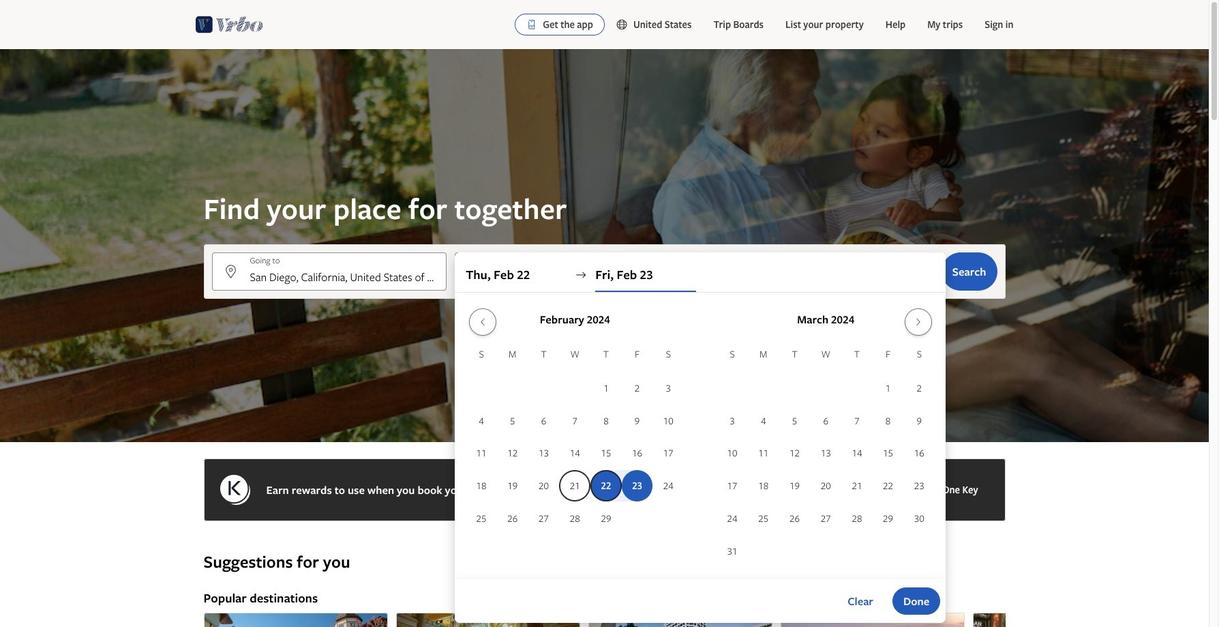 Task type: vqa. For each thing, say whether or not it's contained in the screenshot.
the See all properties image
no



Task type: describe. For each thing, give the bounding box(es) containing it.
application inside wizard region
[[466, 303, 936, 568]]

march 2024 element
[[717, 347, 936, 568]]

february 2024 element
[[466, 347, 685, 536]]

gastown showing signage, street scenes and outdoor eating image
[[973, 613, 1158, 627]]

vrbo logo image
[[195, 14, 263, 35]]

download the app button image
[[527, 19, 538, 30]]

makiki - lower punchbowl - tantalus showing landscape views, a sunset and a city image
[[781, 613, 965, 627]]

small image
[[616, 18, 634, 31]]

leavenworth featuring a small town or village and street scenes image
[[204, 613, 388, 627]]

las vegas featuring interior views image
[[396, 613, 580, 627]]

wizard region
[[0, 49, 1210, 623]]

previous month image
[[475, 317, 491, 328]]

recently viewed region
[[195, 529, 1014, 551]]

directional image
[[575, 269, 588, 281]]



Task type: locate. For each thing, give the bounding box(es) containing it.
next month image
[[911, 317, 927, 328]]

downtown seattle featuring a skyscraper, a city and street scenes image
[[589, 613, 773, 627]]

main content
[[0, 49, 1210, 627]]

application
[[466, 303, 936, 568]]



